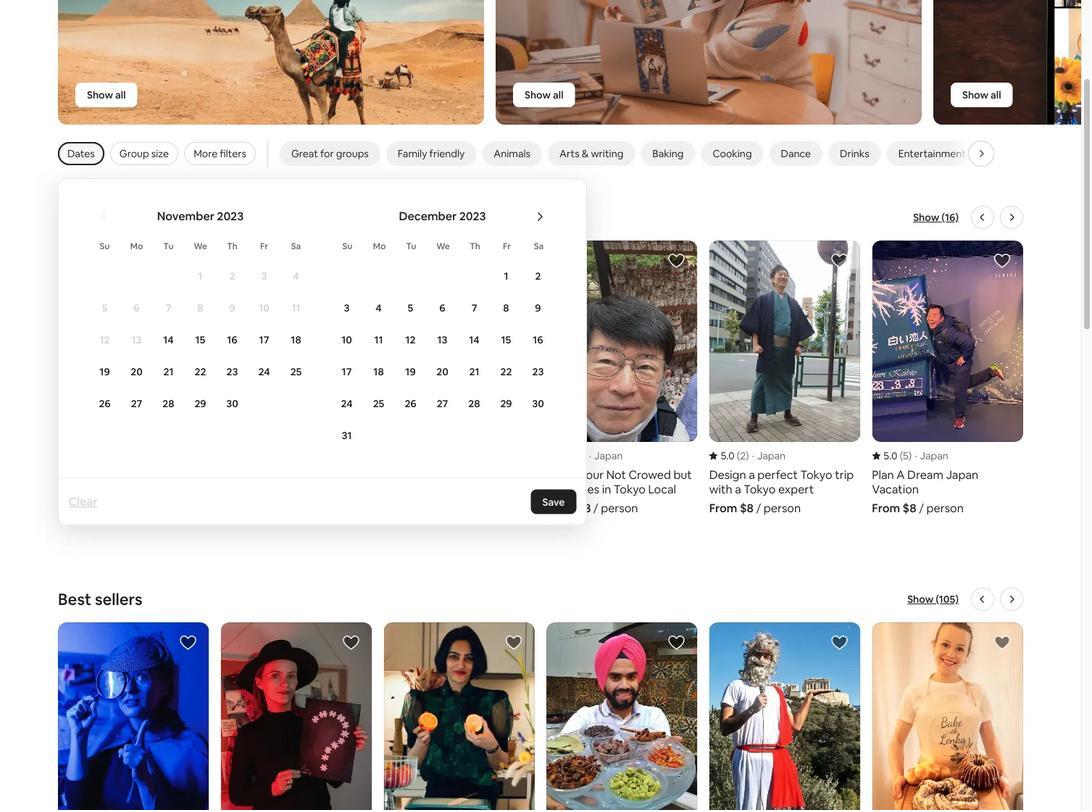 Task type: vqa. For each thing, say whether or not it's contained in the screenshot.
Children's 0
no



Task type: describe. For each thing, give the bounding box(es) containing it.
show for second show all link from the right
[[525, 89, 551, 102]]

0 horizontal spatial 4
[[293, 270, 299, 283]]

1 6 button from the left
[[121, 293, 153, 323]]

1 27 button from the left
[[121, 389, 153, 419]]

2 19 button from the left
[[395, 357, 427, 387]]

2 7 button from the left
[[459, 293, 491, 323]]

a
[[93, 207, 102, 228]]

( for 2
[[737, 450, 741, 463]]

learn & plan a kyoto trip with local advisor yuko group
[[58, 241, 209, 516]]

0 vertical spatial 4 button
[[280, 261, 312, 292]]

save this experience image inside plan a tour not crowed but cool sites in tokyo local group
[[668, 253, 686, 270]]

$8 for plan a tour not crowed but cool sites in tokyo local group
[[577, 501, 591, 516]]

family friendly button
[[386, 142, 477, 166]]

5.0 for 5.0 ( 2 )
[[721, 450, 735, 463]]

0 horizontal spatial 17 button
[[248, 325, 280, 355]]

best
[[58, 590, 92, 610]]

2 20 button from the left
[[427, 357, 459, 387]]

0 vertical spatial 24 button
[[248, 357, 280, 387]]

1 28 button from the left
[[153, 389, 185, 419]]

help
[[172, 207, 204, 228]]

from
[[208, 207, 244, 228]]

1 button for november 2023
[[185, 261, 216, 292]]

more
[[194, 148, 218, 161]]

1 vertical spatial 18
[[374, 365, 384, 379]]

14 for 2nd 14 button
[[469, 334, 480, 347]]

1 vertical spatial 11
[[375, 334, 383, 347]]

1 horizontal spatial 10
[[342, 334, 352, 347]]

family friendly element
[[398, 148, 465, 161]]

2 26 from the left
[[405, 397, 417, 410]]

show all for 1st show all link
[[87, 89, 126, 102]]

2 15 button from the left
[[491, 325, 522, 355]]

world
[[419, 207, 462, 228]]

5 inside the plan a dream japan vacation group
[[904, 450, 909, 463]]

1 14 button from the left
[[153, 325, 185, 355]]

design a perfect tokyo trip with a tokyo expert group
[[710, 241, 861, 516]]

3 show all link from the left
[[951, 83, 1013, 108]]

19 for 1st 19 button
[[100, 365, 110, 379]]

23 for first 23 button from the right
[[533, 365, 544, 379]]

0 vertical spatial 25
[[291, 365, 302, 379]]

1 29 button from the left
[[185, 389, 216, 419]]

1 28 from the left
[[163, 397, 174, 410]]

1 save this experience image from the left
[[668, 635, 686, 652]]

2 16 from the left
[[533, 334, 544, 347]]

1 27 from the left
[[131, 397, 142, 410]]

rating 5.0 out of 5; 2 reviews image
[[710, 450, 750, 463]]

with
[[135, 207, 168, 228]]

2 th from the left
[[470, 241, 481, 252]]

around
[[333, 207, 387, 228]]

entertainment element
[[899, 148, 966, 161]]

show for the show (105) link
[[908, 594, 934, 607]]

trip
[[105, 207, 132, 228]]

save this experience image inside the plan a dream japan vacation group
[[994, 253, 1012, 270]]

drinks button
[[829, 142, 882, 166]]

1 26 button from the left
[[89, 389, 121, 419]]

cooking
[[713, 148, 752, 161]]

1 19 button from the left
[[89, 357, 121, 387]]

· for 5.0 ( 5 )
[[915, 450, 918, 463]]

5.0 ( 2 )
[[721, 450, 750, 463]]

entertainment button
[[887, 142, 978, 166]]

0 horizontal spatial 10
[[259, 302, 270, 315]]

animals
[[494, 148, 531, 161]]

family
[[398, 148, 427, 161]]

2 26 button from the left
[[395, 389, 427, 419]]

2 30 button from the left
[[522, 389, 554, 419]]

31
[[342, 429, 352, 442]]

create a customized guide book of tokyo with a local guide group
[[384, 241, 535, 516]]

save this experience image inside design a perfect tokyo trip with a tokyo expert 'group'
[[831, 253, 849, 270]]

30 for 1st 30 button from the right
[[532, 397, 544, 410]]

great for groups
[[291, 148, 369, 161]]

1 horizontal spatial 25
[[373, 397, 385, 410]]

2 27 from the left
[[437, 397, 448, 410]]

(105)
[[936, 594, 959, 607]]

3 save this experience image from the left
[[994, 635, 1012, 652]]

1 horizontal spatial 17 button
[[331, 357, 363, 387]]

2 28 button from the left
[[459, 389, 491, 419]]

baking button
[[641, 142, 696, 166]]

30 for second 30 button from right
[[226, 397, 238, 410]]

6 for 2nd 6 button from the right
[[134, 302, 140, 315]]

local
[[248, 207, 283, 228]]

1 20 from the left
[[131, 365, 143, 379]]

0 horizontal spatial 18
[[291, 334, 301, 347]]

1 button for december 2023
[[491, 261, 522, 292]]

31 button
[[331, 421, 363, 451]]

all for 1st show all link
[[115, 89, 126, 102]]

more filters
[[194, 148, 246, 161]]

2 su from the left
[[343, 241, 353, 252]]

2 5 button from the left
[[395, 293, 427, 323]]

0 vertical spatial 10 button
[[248, 293, 280, 323]]

animals button
[[482, 142, 542, 166]]

2 14 button from the left
[[459, 325, 491, 355]]

1 vertical spatial 24 button
[[331, 389, 363, 419]]

1 fr from the left
[[260, 241, 268, 252]]

entertainment
[[899, 148, 966, 161]]

1 su from the left
[[100, 241, 110, 252]]

baking element
[[653, 148, 684, 161]]

plan a trip with help from local hosts around the world
[[58, 207, 462, 228]]

) for 5.0 ( 2 )
[[746, 450, 750, 463]]

/ for 5.0 ( 5 )
[[920, 501, 925, 516]]

0 vertical spatial 18 button
[[280, 325, 312, 355]]

2 tu from the left
[[407, 241, 417, 252]]

1 8 from the left
[[198, 302, 203, 315]]

&
[[582, 148, 589, 161]]

2 29 button from the left
[[491, 389, 522, 419]]

5 for first 5 button from right
[[408, 302, 414, 315]]

1 13 from the left
[[132, 334, 142, 347]]

arts & writing
[[560, 148, 624, 161]]

2 16 button from the left
[[522, 325, 554, 355]]

2 for november 2023
[[230, 270, 235, 283]]

5 for second 5 button from the right
[[102, 302, 108, 315]]

2023 for december 2023
[[460, 209, 486, 224]]

2 save this experience image from the left
[[831, 635, 849, 652]]

2 22 from the left
[[501, 365, 512, 379]]

person inside plan a tour not crowed but cool sites in tokyo local group
[[601, 501, 638, 516]]

9 for first 9 "button" from the left
[[229, 302, 235, 315]]

from for design a perfect tokyo trip with a tokyo expert 'group'
[[710, 501, 738, 516]]

1 12 button from the left
[[89, 325, 121, 355]]

cooking button
[[701, 142, 764, 166]]

show (16)
[[914, 211, 959, 224]]

1 we from the left
[[194, 241, 207, 252]]

2 22 button from the left
[[491, 357, 522, 387]]

15 for first 15 button from the right
[[501, 334, 512, 347]]

1 horizontal spatial 3 button
[[331, 293, 363, 323]]

1 sa from the left
[[291, 241, 301, 252]]

december
[[399, 209, 457, 224]]

21 for second 21 button from right
[[164, 365, 174, 379]]

arts & writing element
[[560, 148, 624, 161]]

writing
[[591, 148, 624, 161]]

2 23 button from the left
[[522, 357, 554, 387]]

2 28 from the left
[[469, 397, 480, 410]]

1 horizontal spatial 25 button
[[363, 389, 395, 419]]

5.0 for 5.0 ( 5 )
[[884, 450, 898, 463]]

2 inside design a perfect tokyo trip with a tokyo expert 'group'
[[741, 450, 746, 463]]

show (16) link
[[914, 211, 959, 225]]

drinks element
[[840, 148, 870, 161]]

fitness
[[995, 148, 1028, 161]]

clear button
[[61, 488, 105, 517]]

japan for 5.0 ( 5 )
[[921, 450, 949, 463]]

save button
[[531, 490, 577, 515]]

dance
[[781, 148, 811, 161]]

fitness button
[[984, 142, 1040, 166]]

( for 5
[[900, 450, 904, 463]]

all for second show all link from the right
[[553, 89, 564, 102]]

) · japan
[[583, 450, 623, 463]]

2 mo from the left
[[373, 241, 386, 252]]

friendly
[[430, 148, 465, 161]]

groups
[[336, 148, 369, 161]]

2 13 button from the left
[[427, 325, 459, 355]]

1 26 from the left
[[99, 397, 111, 410]]

29 for first 29 button from right
[[501, 397, 512, 410]]

2023 for november 2023
[[217, 209, 244, 224]]

person for 5.0 ( 5 )
[[927, 501, 964, 516]]

show (105)
[[908, 594, 959, 607]]

6 for first 6 button from right
[[440, 302, 446, 315]]

1 15 button from the left
[[185, 325, 216, 355]]

1 th from the left
[[227, 241, 238, 252]]

· for 5.0 ( 2 )
[[752, 450, 755, 463]]

great
[[291, 148, 318, 161]]

1 5 button from the left
[[89, 293, 121, 323]]

december 2023
[[399, 209, 486, 224]]

2 button for november 2023
[[216, 261, 248, 292]]

2 show all link from the left
[[513, 83, 575, 108]]

5.0 ( 5 )
[[884, 450, 912, 463]]

1 13 button from the left
[[121, 325, 153, 355]]



Task type: locate. For each thing, give the bounding box(es) containing it.
0 horizontal spatial 30
[[226, 397, 238, 410]]

dance element
[[781, 148, 811, 161]]

· japan inside design a perfect tokyo trip with a tokyo expert 'group'
[[752, 450, 786, 463]]

plan the perfect customised japan trip with local expert group
[[221, 241, 372, 516]]

1 horizontal spatial 29 button
[[491, 389, 522, 419]]

1 horizontal spatial 19
[[406, 365, 416, 379]]

2 horizontal spatial )
[[909, 450, 912, 463]]

1 horizontal spatial 18 button
[[363, 357, 395, 387]]

1 8 button from the left
[[185, 293, 216, 323]]

4 from from the left
[[873, 501, 901, 516]]

0 horizontal spatial 13 button
[[121, 325, 153, 355]]

0 horizontal spatial 28
[[163, 397, 174, 410]]

from $8 / person inside plan a tour not crowed but cool sites in tokyo local group
[[547, 501, 638, 516]]

0 horizontal spatial 29 button
[[185, 389, 216, 419]]

1 vertical spatial 25 button
[[363, 389, 395, 419]]

29 for 2nd 29 button from right
[[195, 397, 206, 410]]

0 horizontal spatial 14
[[163, 334, 174, 347]]

2 12 from the left
[[406, 334, 416, 347]]

19
[[100, 365, 110, 379], [406, 365, 416, 379]]

2 we from the left
[[437, 241, 450, 252]]

1 horizontal spatial 29
[[501, 397, 512, 410]]

from $8 / person inside design a perfect tokyo trip with a tokyo expert 'group'
[[710, 501, 801, 516]]

1 vertical spatial 3
[[344, 302, 350, 315]]

$8 for the plan a dream japan vacation group
[[903, 501, 917, 516]]

show all up the fitness button
[[963, 89, 1002, 102]]

2 27 button from the left
[[427, 389, 459, 419]]

all
[[115, 89, 126, 102], [553, 89, 564, 102], [991, 89, 1002, 102]]

2 20 from the left
[[437, 365, 449, 379]]

1 horizontal spatial 5.0
[[884, 450, 898, 463]]

1 1 from the left
[[198, 270, 203, 283]]

5.0 inside the plan a dream japan vacation group
[[884, 450, 898, 463]]

1 horizontal spatial 8 button
[[491, 293, 522, 323]]

2 horizontal spatial from $8 / person
[[873, 501, 964, 516]]

2 21 button from the left
[[459, 357, 491, 387]]

1 horizontal spatial su
[[343, 241, 353, 252]]

mo down "around"
[[373, 241, 386, 252]]

show all
[[87, 89, 126, 102], [525, 89, 564, 102], [963, 89, 1002, 102]]

2023 left "local" at the left of the page
[[217, 209, 244, 224]]

1 horizontal spatial 23
[[533, 365, 544, 379]]

all for first show all link from right
[[991, 89, 1002, 102]]

we down world
[[437, 241, 450, 252]]

1 horizontal spatial 14
[[469, 334, 480, 347]]

2 · japan from the left
[[915, 450, 949, 463]]

2 13 from the left
[[438, 334, 448, 347]]

1 horizontal spatial 12 button
[[395, 325, 427, 355]]

3 $8 from the left
[[740, 501, 754, 516]]

1 all from the left
[[115, 89, 126, 102]]

person inside the plan a dream japan vacation group
[[927, 501, 964, 516]]

from $8 / person for 5.0 ( 2 )
[[710, 501, 801, 516]]

person inside design a perfect tokyo trip with a tokyo expert 'group'
[[764, 501, 801, 516]]

baking
[[653, 148, 684, 161]]

1 from from the left
[[58, 501, 86, 516]]

· japan for 5.0 ( 2 )
[[752, 450, 786, 463]]

2 1 button from the left
[[491, 261, 522, 292]]

27 button
[[121, 389, 153, 419], [427, 389, 459, 419]]

1 horizontal spatial 16
[[533, 334, 544, 347]]

0 vertical spatial 4
[[293, 270, 299, 283]]

cooking element
[[713, 148, 752, 161]]

1 9 from the left
[[229, 302, 235, 315]]

2 30 from the left
[[532, 397, 544, 410]]

1 / from the left
[[594, 501, 599, 516]]

2 ) from the left
[[746, 450, 750, 463]]

the
[[390, 207, 416, 228]]

japan for 5.0 ( 2 )
[[758, 450, 786, 463]]

22 button
[[185, 357, 216, 387], [491, 357, 522, 387]]

0 horizontal spatial 15
[[195, 334, 206, 347]]

· japan for 5.0 ( 5 )
[[915, 450, 949, 463]]

0 horizontal spatial 22 button
[[185, 357, 216, 387]]

2 14 from the left
[[469, 334, 480, 347]]

1 mo from the left
[[130, 241, 143, 252]]

2 7 from the left
[[472, 302, 477, 315]]

2 $8 from the left
[[577, 501, 591, 516]]

2 1 from the left
[[504, 270, 509, 283]]

we
[[194, 241, 207, 252], [437, 241, 450, 252]]

1 horizontal spatial 2 button
[[522, 261, 554, 292]]

2 23 from the left
[[533, 365, 544, 379]]

japan inside plan a tour not crowed but cool sites in tokyo local group
[[595, 450, 623, 463]]

1 horizontal spatial 1
[[504, 270, 509, 283]]

$8 right the save button at the bottom of the page
[[577, 501, 591, 516]]

19 for 2nd 19 button from left
[[406, 365, 416, 379]]

12 for second 12 button from the left
[[406, 334, 416, 347]]

· japan inside the plan a dream japan vacation group
[[915, 450, 949, 463]]

2 horizontal spatial show all
[[963, 89, 1002, 102]]

show all up arts
[[525, 89, 564, 102]]

from inside plan a tour not crowed but cool sites in tokyo local group
[[547, 501, 575, 516]]

plan
[[58, 207, 89, 228]]

8 button
[[185, 293, 216, 323], [491, 293, 522, 323]]

) for 5.0 ( 5 )
[[909, 450, 912, 463]]

show for first show all link from right
[[963, 89, 989, 102]]

1 horizontal spatial 17
[[342, 365, 352, 379]]

1 vertical spatial 4
[[376, 302, 382, 315]]

1 horizontal spatial 22 button
[[491, 357, 522, 387]]

3
[[261, 270, 267, 283], [344, 302, 350, 315]]

sellers
[[95, 590, 143, 610]]

( inside the plan a dream japan vacation group
[[900, 450, 904, 463]]

12 button
[[89, 325, 121, 355], [395, 325, 427, 355]]

1 horizontal spatial 23 button
[[522, 357, 554, 387]]

1 5.0 from the left
[[721, 450, 735, 463]]

tu down with
[[164, 241, 174, 252]]

2 19 from the left
[[406, 365, 416, 379]]

from $8 / person inside the plan a dream japan vacation group
[[873, 501, 964, 516]]

11
[[292, 302, 301, 315], [375, 334, 383, 347]]

12 for 2nd 12 button from right
[[100, 334, 110, 347]]

0 horizontal spatial 10 button
[[248, 293, 280, 323]]

23 button
[[216, 357, 248, 387], [522, 357, 554, 387]]

16 button
[[216, 325, 248, 355], [522, 325, 554, 355]]

from inside learn & plan a kyoto trip with local advisor yuko group
[[58, 501, 86, 516]]

0 horizontal spatial 8 button
[[185, 293, 216, 323]]

28
[[163, 397, 174, 410], [469, 397, 480, 410]]

5 button
[[89, 293, 121, 323], [395, 293, 427, 323]]

1 vertical spatial 17 button
[[331, 357, 363, 387]]

7 button
[[153, 293, 185, 323], [459, 293, 491, 323]]

show left (105)
[[908, 594, 934, 607]]

1 29 from the left
[[195, 397, 206, 410]]

· japan right 5.0 ( 5 )
[[915, 450, 949, 463]]

1 · japan from the left
[[752, 450, 786, 463]]

24 for bottommost 24 button
[[341, 397, 353, 410]]

0 horizontal spatial 16
[[227, 334, 238, 347]]

2 ( from the left
[[900, 450, 904, 463]]

dates button
[[58, 142, 104, 166]]

1 23 button from the left
[[216, 357, 248, 387]]

1 button
[[185, 261, 216, 292], [491, 261, 522, 292]]

27
[[131, 397, 142, 410], [437, 397, 448, 410]]

0 vertical spatial 17 button
[[248, 325, 280, 355]]

2 horizontal spatial ·
[[915, 450, 918, 463]]

1 horizontal spatial save this experience image
[[831, 635, 849, 652]]

2 21 from the left
[[470, 365, 480, 379]]

0 horizontal spatial 5 button
[[89, 293, 121, 323]]

9
[[229, 302, 235, 315], [535, 302, 541, 315]]

1 horizontal spatial japan
[[758, 450, 786, 463]]

0 horizontal spatial 24
[[258, 365, 270, 379]]

3 from $8 / person from the left
[[873, 501, 964, 516]]

1 horizontal spatial 24
[[341, 397, 353, 410]]

plan a tour not crowed but cool sites in tokyo local group
[[547, 241, 698, 516]]

su down a
[[100, 241, 110, 252]]

0 horizontal spatial tu
[[164, 241, 174, 252]]

we down november 2023
[[194, 241, 207, 252]]

1 21 from the left
[[164, 365, 174, 379]]

1 19 from the left
[[100, 365, 110, 379]]

1 vertical spatial 25
[[373, 397, 385, 410]]

2 8 button from the left
[[491, 293, 522, 323]]

6
[[134, 302, 140, 315], [440, 302, 446, 315]]

1 horizontal spatial show all link
[[513, 83, 575, 108]]

2 / from the left
[[757, 501, 762, 516]]

1 horizontal spatial fr
[[503, 241, 511, 252]]

3 for 3 button to the right
[[344, 302, 350, 315]]

$8 down rating 5.0 out of 5; 11 reviews image at left
[[89, 501, 102, 516]]

2 6 button from the left
[[427, 293, 459, 323]]

show all for second show all link from the right
[[525, 89, 564, 102]]

1 7 button from the left
[[153, 293, 185, 323]]

show all link up arts
[[513, 83, 575, 108]]

20
[[131, 365, 143, 379], [437, 365, 449, 379]]

2 button for december 2023
[[522, 261, 554, 292]]

0 horizontal spatial 25 button
[[280, 357, 312, 387]]

1 horizontal spatial 2
[[536, 270, 541, 283]]

dates
[[67, 148, 95, 161]]

1 30 button from the left
[[216, 389, 248, 419]]

4 button
[[280, 261, 312, 292], [363, 293, 395, 323]]

21 for 2nd 21 button from the left
[[470, 365, 480, 379]]

0 horizontal spatial 17
[[259, 334, 269, 347]]

1 20 button from the left
[[121, 357, 153, 387]]

tu
[[164, 241, 174, 252], [407, 241, 417, 252]]

25 button
[[280, 357, 312, 387], [363, 389, 395, 419]]

sa
[[291, 241, 301, 252], [534, 241, 544, 252]]

2 6 from the left
[[440, 302, 446, 315]]

2 12 button from the left
[[395, 325, 427, 355]]

7
[[166, 302, 171, 315], [472, 302, 477, 315]]

show all link up dates
[[75, 83, 137, 108]]

1 horizontal spatial 13 button
[[427, 325, 459, 355]]

2 9 button from the left
[[522, 293, 554, 323]]

1 23 from the left
[[227, 365, 238, 379]]

14 for 2nd 14 button from the right
[[163, 334, 174, 347]]

2 for december 2023
[[536, 270, 541, 283]]

th down december 2023
[[470, 241, 481, 252]]

show all link up the fitness button
[[951, 83, 1013, 108]]

0 horizontal spatial 22
[[195, 365, 206, 379]]

1 · from the left
[[589, 450, 592, 463]]

1 horizontal spatial 15 button
[[491, 325, 522, 355]]

1 horizontal spatial 4
[[376, 302, 382, 315]]

3 show all from the left
[[963, 89, 1002, 102]]

1 horizontal spatial 6
[[440, 302, 446, 315]]

1 horizontal spatial we
[[437, 241, 450, 252]]

save
[[543, 496, 565, 509]]

0 horizontal spatial · japan
[[752, 450, 786, 463]]

5
[[102, 302, 108, 315], [408, 302, 414, 315], [904, 450, 909, 463]]

1 horizontal spatial · japan
[[915, 450, 949, 463]]

1 horizontal spatial 20 button
[[427, 357, 459, 387]]

1 horizontal spatial 21
[[470, 365, 480, 379]]

0 horizontal spatial 14 button
[[153, 325, 185, 355]]

30
[[226, 397, 238, 410], [532, 397, 544, 410]]

10 button
[[248, 293, 280, 323], [331, 325, 363, 355]]

23
[[227, 365, 238, 379], [533, 365, 544, 379]]

person for 5.0 ( 2 )
[[764, 501, 801, 516]]

4
[[293, 270, 299, 283], [376, 302, 382, 315]]

0 horizontal spatial ·
[[589, 450, 592, 463]]

show (105) link
[[908, 593, 959, 607]]

1 21 button from the left
[[153, 357, 185, 387]]

1 12 from the left
[[100, 334, 110, 347]]

1 horizontal spatial 30
[[532, 397, 544, 410]]

1 vertical spatial 4 button
[[363, 293, 395, 323]]

from $8 / person down 5.0 ( 2 )
[[710, 501, 801, 516]]

japan inside design a perfect tokyo trip with a tokyo expert 'group'
[[758, 450, 786, 463]]

21
[[164, 365, 174, 379], [470, 365, 480, 379]]

person
[[601, 501, 638, 516], [764, 501, 801, 516], [927, 501, 964, 516]]

3 button
[[248, 261, 280, 292], [331, 293, 363, 323]]

0 horizontal spatial (
[[737, 450, 741, 463]]

/ inside design a perfect tokyo trip with a tokyo expert 'group'
[[757, 501, 762, 516]]

2023 right december
[[460, 209, 486, 224]]

1 ( from the left
[[737, 450, 741, 463]]

2 show all from the left
[[525, 89, 564, 102]]

26
[[99, 397, 111, 410], [405, 397, 417, 410]]

/ for 5.0 ( 2 )
[[757, 501, 762, 516]]

$8 inside learn & plan a kyoto trip with local advisor yuko group
[[89, 501, 102, 516]]

$8 down 5.0 ( 5 )
[[903, 501, 917, 516]]

show
[[87, 89, 113, 102], [525, 89, 551, 102], [963, 89, 989, 102], [914, 211, 940, 224], [908, 594, 934, 607]]

1 horizontal spatial 11 button
[[363, 325, 395, 355]]

) inside the plan a dream japan vacation group
[[909, 450, 912, 463]]

26 button
[[89, 389, 121, 419], [395, 389, 427, 419]]

3 for leftmost 3 button
[[261, 270, 267, 283]]

1 show all link from the left
[[75, 83, 137, 108]]

filters
[[220, 148, 246, 161]]

th down the from
[[227, 241, 238, 252]]

1 tu from the left
[[164, 241, 174, 252]]

9 for 2nd 9 "button" from the left
[[535, 302, 541, 315]]

/ inside the plan a dream japan vacation group
[[920, 501, 925, 516]]

1 horizontal spatial th
[[470, 241, 481, 252]]

mo
[[130, 241, 143, 252], [373, 241, 386, 252]]

1 horizontal spatial 1 button
[[491, 261, 522, 292]]

$8 inside the plan a dream japan vacation group
[[903, 501, 917, 516]]

15 button
[[185, 325, 216, 355], [491, 325, 522, 355]]

0 horizontal spatial 3 button
[[248, 261, 280, 292]]

0 horizontal spatial 16 button
[[216, 325, 248, 355]]

0 horizontal spatial 11
[[292, 302, 301, 315]]

show inside show (16) link
[[914, 211, 940, 224]]

5.0 inside design a perfect tokyo trip with a tokyo expert 'group'
[[721, 450, 735, 463]]

2 horizontal spatial japan
[[921, 450, 949, 463]]

dance button
[[770, 142, 823, 166]]

1 for november 2023
[[198, 270, 203, 283]]

22
[[195, 365, 206, 379], [501, 365, 512, 379]]

1 vertical spatial 18 button
[[363, 357, 395, 387]]

show up animals
[[525, 89, 551, 102]]

0 horizontal spatial th
[[227, 241, 238, 252]]

4 $8 from the left
[[903, 501, 917, 516]]

show for 1st show all link
[[87, 89, 113, 102]]

0 vertical spatial 3
[[261, 270, 267, 283]]

1 22 button from the left
[[185, 357, 216, 387]]

great for groups element
[[291, 148, 369, 161]]

tu down the
[[407, 241, 417, 252]]

show all up dates
[[87, 89, 126, 102]]

) inside design a perfect tokyo trip with a tokyo expert 'group'
[[746, 450, 750, 463]]

japan inside group
[[921, 450, 949, 463]]

· inside plan a tour not crowed but cool sites in tokyo local group
[[589, 450, 592, 463]]

1 person from the left
[[601, 501, 638, 516]]

1 horizontal spatial 16 button
[[522, 325, 554, 355]]

clear
[[69, 495, 97, 510]]

mo down with
[[130, 241, 143, 252]]

$8 inside design a perfect tokyo trip with a tokyo expert 'group'
[[740, 501, 754, 516]]

/ inside plan a tour not crowed but cool sites in tokyo local group
[[594, 501, 599, 516]]

2 fr from the left
[[503, 241, 511, 252]]

1 16 button from the left
[[216, 325, 248, 355]]

november
[[157, 209, 215, 224]]

arts & writing button
[[548, 142, 635, 166]]

2 5.0 from the left
[[884, 450, 898, 463]]

plan a dream japan vacation group
[[873, 241, 1024, 516]]

calendar application
[[73, 194, 1051, 464]]

from $8 / person down 5.0 ( 5 )
[[873, 501, 964, 516]]

november 2023
[[157, 209, 244, 224]]

1 22 from the left
[[195, 365, 206, 379]]

1 horizontal spatial 18
[[374, 365, 384, 379]]

0 horizontal spatial 23 button
[[216, 357, 248, 387]]

0 horizontal spatial show all
[[87, 89, 126, 102]]

1 1 button from the left
[[185, 261, 216, 292]]

2 8 from the left
[[504, 302, 510, 315]]

0 horizontal spatial 24 button
[[248, 357, 280, 387]]

su
[[100, 241, 110, 252], [343, 241, 353, 252]]

21 button
[[153, 357, 185, 387], [459, 357, 491, 387]]

14 button
[[153, 325, 185, 355], [459, 325, 491, 355]]

0 vertical spatial 11
[[292, 302, 301, 315]]

from $8 / person down ) · japan
[[547, 501, 638, 516]]

1 vertical spatial 24
[[341, 397, 353, 410]]

0 horizontal spatial 19
[[100, 365, 110, 379]]

1 vertical spatial 3 button
[[331, 293, 363, 323]]

3 / from the left
[[920, 501, 925, 516]]

rating 5.0 out of 5; 11 reviews image
[[58, 450, 101, 463]]

great for groups button
[[280, 142, 381, 166]]

su down "around"
[[343, 241, 353, 252]]

0 horizontal spatial 11 button
[[280, 293, 312, 323]]

17 button
[[248, 325, 280, 355], [331, 357, 363, 387]]

for
[[320, 148, 334, 161]]

$8 for design a perfect tokyo trip with a tokyo expert 'group'
[[740, 501, 754, 516]]

0 horizontal spatial 20 button
[[121, 357, 153, 387]]

1 30 from the left
[[226, 397, 238, 410]]

1 6 from the left
[[134, 302, 140, 315]]

0 horizontal spatial 27
[[131, 397, 142, 410]]

· japan right 5.0 ( 2 )
[[752, 450, 786, 463]]

from inside design a perfect tokyo trip with a tokyo expert 'group'
[[710, 501, 738, 516]]

more filters button
[[184, 142, 256, 166]]

1 ) from the left
[[583, 450, 587, 463]]

show up dates
[[87, 89, 113, 102]]

1 16 from the left
[[227, 334, 238, 347]]

1 show all from the left
[[87, 89, 126, 102]]

( inside design a perfect tokyo trip with a tokyo expert 'group'
[[737, 450, 741, 463]]

$8 down 5.0 ( 2 )
[[740, 501, 754, 516]]

1 2023 from the left
[[217, 209, 244, 224]]

24 for top 24 button
[[258, 365, 270, 379]]

save this experience image
[[668, 635, 686, 652], [831, 635, 849, 652], [994, 635, 1012, 652]]

from inside the plan a dream japan vacation group
[[873, 501, 901, 516]]

1 9 button from the left
[[216, 293, 248, 323]]

· inside design a perfect tokyo trip with a tokyo expert 'group'
[[752, 450, 755, 463]]

1 from $8 / person from the left
[[547, 501, 638, 516]]

(16)
[[942, 211, 959, 224]]

1 vertical spatial 10 button
[[331, 325, 363, 355]]

from $8
[[58, 501, 102, 516]]

1 2 button from the left
[[216, 261, 248, 292]]

from for plan a tour not crowed but cool sites in tokyo local group
[[547, 501, 575, 516]]

save this experience image
[[668, 253, 686, 270], [831, 253, 849, 270], [994, 253, 1012, 270], [180, 635, 197, 652], [343, 635, 360, 652], [505, 635, 523, 652]]

2 sa from the left
[[534, 241, 544, 252]]

japan
[[595, 450, 623, 463], [758, 450, 786, 463], [921, 450, 949, 463]]

1 7 from the left
[[166, 302, 171, 315]]

animals element
[[494, 148, 531, 161]]

0 horizontal spatial 9 button
[[216, 293, 248, 323]]

1
[[198, 270, 203, 283], [504, 270, 509, 283]]

1 horizontal spatial 2023
[[460, 209, 486, 224]]

show for show (16) link
[[914, 211, 940, 224]]

18 button
[[280, 325, 312, 355], [363, 357, 395, 387]]

0 vertical spatial 11 button
[[280, 293, 312, 323]]

best sellers
[[58, 590, 143, 610]]

show up the fitness button
[[963, 89, 989, 102]]

2023
[[217, 209, 244, 224], [460, 209, 486, 224]]

from for the plan a dream japan vacation group
[[873, 501, 901, 516]]

0 horizontal spatial show all link
[[75, 83, 137, 108]]

24 button
[[248, 357, 280, 387], [331, 389, 363, 419]]

from $8 / person for 5.0 ( 5 )
[[873, 501, 964, 516]]

1 horizontal spatial 4 button
[[363, 293, 395, 323]]

family friendly
[[398, 148, 465, 161]]

$8 inside plan a tour not crowed but cool sites in tokyo local group
[[577, 501, 591, 516]]

· inside the plan a dream japan vacation group
[[915, 450, 918, 463]]

1 horizontal spatial 15
[[501, 334, 512, 347]]

arts
[[560, 148, 580, 161]]

drinks
[[840, 148, 870, 161]]

hosts
[[286, 207, 330, 228]]

23 for second 23 button from right
[[227, 365, 238, 379]]

1 for december 2023
[[504, 270, 509, 283]]

new this week group
[[0, 0, 1093, 126]]

14
[[163, 334, 174, 347], [469, 334, 480, 347]]

from $8 / person
[[547, 501, 638, 516], [710, 501, 801, 516], [873, 501, 964, 516]]

6 button
[[121, 293, 153, 323], [427, 293, 459, 323]]

show all for first show all link from right
[[963, 89, 1002, 102]]

show left (16)
[[914, 211, 940, 224]]

1 japan from the left
[[595, 450, 623, 463]]

15 for 2nd 15 button from the right
[[195, 334, 206, 347]]

0 horizontal spatial 3
[[261, 270, 267, 283]]

) inside plan a tour not crowed but cool sites in tokyo local group
[[583, 450, 587, 463]]

rating 5.0 out of 5; 5 reviews image
[[873, 450, 912, 463]]



